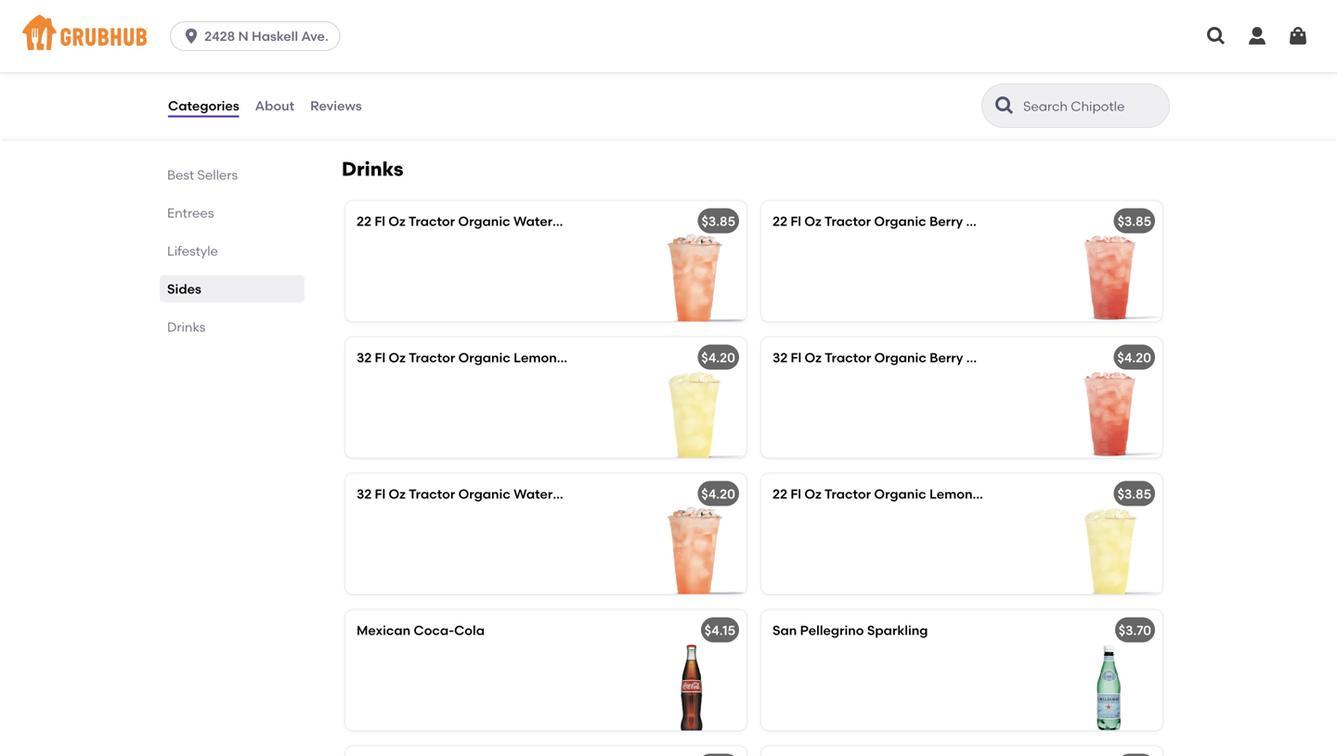 Task type: describe. For each thing, give the bounding box(es) containing it.
oz for 32 fl oz tractor organic lemonade
[[389, 350, 406, 366]]

32 fl oz tractor organic watermelon limeade
[[357, 486, 651, 502]]

2428 n haskell ave. button
[[170, 21, 348, 51]]

n
[[238, 28, 249, 44]]

32 for 32 fl oz tractor organic berry agua fresca
[[773, 350, 788, 366]]

oz for 22 fl oz tractor organic lemonade
[[805, 486, 822, 502]]

tractor organic lemonade image
[[1023, 747, 1163, 757]]

$3.70
[[1119, 623, 1152, 639]]

$4.15
[[705, 623, 736, 639]]

watermelon for 22 fl oz tractor organic watermelon limeade
[[514, 213, 592, 229]]

large chips & large queso blanco image
[[1023, 0, 1163, 118]]

32 fl oz tractor organic lemonade
[[357, 350, 582, 366]]

pellegrino
[[800, 623, 864, 639]]

cola
[[454, 623, 485, 639]]

berry for 32 fl oz tractor organic berry agua fresca
[[930, 350, 963, 366]]

organic for 32 fl oz tractor organic berry agua fresca
[[874, 350, 927, 366]]

search icon image
[[994, 95, 1016, 117]]

sides
[[167, 281, 201, 297]]

limeade for 22 fl oz tractor organic watermelon limeade
[[595, 213, 651, 229]]

oz for 32 fl oz tractor organic berry agua fresca
[[805, 350, 822, 366]]

watermelon for 32 fl oz tractor organic watermelon limeade
[[514, 486, 592, 502]]

limeade for 32 fl oz tractor organic watermelon limeade
[[595, 486, 651, 502]]

coca-
[[414, 623, 454, 639]]

mexican coca-cola image
[[607, 610, 747, 731]]

32 fl oz tractor organic berry agua fresca
[[773, 350, 1047, 366]]

32 for 32 fl oz tractor organic lemonade
[[357, 350, 372, 366]]

fl for 32 fl oz tractor organic lemonade
[[375, 350, 386, 366]]

categories
[[168, 98, 239, 114]]

$4.20 for 32 fl oz tractor organic lemonade
[[702, 350, 736, 366]]

main navigation navigation
[[0, 0, 1337, 72]]

about
[[255, 98, 294, 114]]

organic for 22 fl oz tractor organic lemonade
[[874, 486, 926, 502]]

fl for 32 fl oz tractor organic berry agua fresca
[[791, 350, 802, 366]]

fl for 32 fl oz tractor organic watermelon limeade
[[375, 486, 386, 502]]

haskell
[[252, 28, 298, 44]]

about button
[[254, 72, 295, 139]]

fl for 22 fl oz tractor organic watermelon limeade
[[375, 213, 385, 229]]

reviews
[[310, 98, 362, 114]]

1 horizontal spatial drinks
[[342, 157, 404, 181]]

32 fl oz tractor organic watermelon limeade image
[[607, 474, 747, 595]]

chips & queso blanco image
[[607, 0, 747, 118]]

entrees
[[167, 205, 214, 221]]

san
[[773, 623, 797, 639]]

san pellegrino sparkling
[[773, 623, 931, 639]]

san pellegrino sparkling image
[[1023, 610, 1163, 731]]

agua for 22 fl oz tractor organic berry agua fresca
[[966, 213, 1001, 229]]



Task type: locate. For each thing, give the bounding box(es) containing it.
agua for 32 fl oz tractor organic berry agua fresca
[[967, 350, 1001, 366]]

tractor for 32 fl oz tractor organic lemonade
[[409, 350, 455, 366]]

lemonade
[[514, 350, 582, 366], [930, 486, 998, 502]]

0 horizontal spatial drinks
[[167, 319, 206, 335]]

Search Chipotle search field
[[1022, 98, 1164, 115]]

tractor for 22 fl oz tractor organic lemonade
[[825, 486, 871, 502]]

22 for 22 fl oz tractor organic watermelon limeade
[[357, 213, 371, 229]]

1 vertical spatial agua
[[967, 350, 1001, 366]]

ave.
[[301, 28, 328, 44]]

oz for 22 fl oz tractor organic watermelon limeade
[[388, 213, 406, 229]]

1 fresca from the top
[[1004, 213, 1047, 229]]

drinks down the reviews button
[[342, 157, 404, 181]]

0 vertical spatial watermelon
[[514, 213, 592, 229]]

tractor for 32 fl oz tractor organic berry agua fresca
[[825, 350, 871, 366]]

mexican coca-cola
[[357, 623, 485, 639]]

organic for 22 fl oz tractor organic berry agua fresca
[[874, 213, 926, 229]]

fl for 22 fl oz tractor organic berry agua fresca
[[791, 213, 801, 229]]

lifestyle
[[167, 243, 218, 259]]

organic for 32 fl oz tractor organic watermelon limeade
[[458, 486, 511, 502]]

32 for 32 fl oz tractor organic watermelon limeade
[[357, 486, 372, 502]]

svg image inside 2428 n haskell ave. button
[[182, 27, 201, 46]]

fresca
[[1004, 213, 1047, 229], [1004, 350, 1047, 366]]

berry for 22 fl oz tractor organic berry agua fresca
[[930, 213, 963, 229]]

tractor
[[408, 213, 455, 229], [825, 213, 871, 229], [409, 350, 455, 366], [825, 350, 871, 366], [409, 486, 455, 502], [825, 486, 871, 502]]

0 vertical spatial limeade
[[595, 213, 651, 229]]

agua
[[966, 213, 1001, 229], [967, 350, 1001, 366]]

1 horizontal spatial svg image
[[1287, 25, 1309, 47]]

mexican
[[357, 623, 411, 639]]

22 fl oz tractor organic lemonade image
[[1023, 474, 1163, 595]]

fl for 22 fl oz tractor organic lemonade
[[791, 486, 801, 502]]

organic for 22 fl oz tractor organic watermelon limeade
[[458, 213, 510, 229]]

22 fl oz tractor organic lemonade
[[773, 486, 998, 502]]

fl
[[375, 213, 385, 229], [791, 213, 801, 229], [375, 350, 386, 366], [791, 350, 802, 366], [375, 486, 386, 502], [791, 486, 801, 502]]

22 for 22 fl oz tractor organic lemonade
[[773, 486, 788, 502]]

organic for 32 fl oz tractor organic lemonade
[[458, 350, 511, 366]]

22
[[357, 213, 371, 229], [773, 213, 788, 229], [773, 486, 788, 502]]

1 vertical spatial watermelon
[[514, 486, 592, 502]]

berry
[[930, 213, 963, 229], [930, 350, 963, 366]]

best sellers
[[167, 167, 238, 183]]

0 vertical spatial agua
[[966, 213, 1001, 229]]

0 horizontal spatial svg image
[[1205, 25, 1228, 47]]

32
[[357, 350, 372, 366], [773, 350, 788, 366], [357, 486, 372, 502]]

22 fl oz tractor organic berry agua fresca
[[773, 213, 1047, 229]]

drinks down sides
[[167, 319, 206, 335]]

1 vertical spatial fresca
[[1004, 350, 1047, 366]]

organic
[[458, 213, 510, 229], [874, 213, 926, 229], [458, 350, 511, 366], [874, 350, 927, 366], [458, 486, 511, 502], [874, 486, 926, 502]]

$4.20 for 32 fl oz tractor organic watermelon limeade
[[702, 486, 736, 502]]

2 agua from the top
[[967, 350, 1001, 366]]

1 vertical spatial drinks
[[167, 319, 206, 335]]

svg image
[[1287, 25, 1309, 47], [182, 27, 201, 46]]

0 vertical spatial drinks
[[342, 157, 404, 181]]

drinks
[[342, 157, 404, 181], [167, 319, 206, 335]]

oz
[[388, 213, 406, 229], [805, 213, 822, 229], [389, 350, 406, 366], [805, 350, 822, 366], [389, 486, 406, 502], [805, 486, 822, 502]]

1 agua from the top
[[966, 213, 1001, 229]]

1 vertical spatial berry
[[930, 350, 963, 366]]

tractor for 22 fl oz tractor organic watermelon limeade
[[408, 213, 455, 229]]

22 fl oz tractor organic watermelon limeade
[[357, 213, 651, 229]]

lemonade for 22 fl oz tractor organic lemonade
[[930, 486, 998, 502]]

sparkling
[[867, 623, 928, 639]]

0 vertical spatial berry
[[930, 213, 963, 229]]

0 vertical spatial lemonade
[[514, 350, 582, 366]]

22 fl oz tractor organic berry agua fresca image
[[1023, 201, 1163, 322]]

0 vertical spatial fresca
[[1004, 213, 1047, 229]]

$4.20
[[702, 350, 736, 366], [1118, 350, 1152, 366], [702, 486, 736, 502]]

fresca for 32 fl oz tractor organic berry agua fresca
[[1004, 350, 1047, 366]]

1 vertical spatial lemonade
[[930, 486, 998, 502]]

22 fl oz tractor organic watermelon limeade image
[[607, 201, 747, 322]]

$3.85 for agua
[[1118, 213, 1152, 229]]

oz for 32 fl oz tractor organic watermelon limeade
[[389, 486, 406, 502]]

2 svg image from the left
[[1246, 25, 1269, 47]]

32 fl oz tractor organic lemonade image
[[607, 337, 747, 458]]

categories button
[[167, 72, 240, 139]]

0 horizontal spatial svg image
[[182, 27, 201, 46]]

1 horizontal spatial svg image
[[1246, 25, 1269, 47]]

tractor for 32 fl oz tractor organic watermelon limeade
[[409, 486, 455, 502]]

0 horizontal spatial lemonade
[[514, 350, 582, 366]]

oz for 22 fl oz tractor organic berry agua fresca
[[805, 213, 822, 229]]

limeade
[[595, 213, 651, 229], [595, 486, 651, 502]]

32 fl oz tractor organic berry agua fresca image
[[1023, 337, 1163, 458]]

$3.85
[[702, 213, 736, 229], [1118, 213, 1152, 229], [1118, 486, 1152, 502]]

reviews button
[[309, 72, 363, 139]]

22 for 22 fl oz tractor organic berry agua fresca
[[773, 213, 788, 229]]

$3.85 for limeade
[[702, 213, 736, 229]]

$4.20 for 32 fl oz tractor organic berry agua fresca
[[1118, 350, 1152, 366]]

2 fresca from the top
[[1004, 350, 1047, 366]]

sellers
[[197, 167, 238, 183]]

lemonade for 32 fl oz tractor organic lemonade
[[514, 350, 582, 366]]

2428
[[204, 28, 235, 44]]

fresca for 22 fl oz tractor organic berry agua fresca
[[1004, 213, 1047, 229]]

tractor for 22 fl oz tractor organic berry agua fresca
[[825, 213, 871, 229]]

2428 n haskell ave.
[[204, 28, 328, 44]]

best
[[167, 167, 194, 183]]

1 horizontal spatial lemonade
[[930, 486, 998, 502]]

svg image
[[1205, 25, 1228, 47], [1246, 25, 1269, 47]]

1 svg image from the left
[[1205, 25, 1228, 47]]

1 vertical spatial limeade
[[595, 486, 651, 502]]

watermelon
[[514, 213, 592, 229], [514, 486, 592, 502]]

bottled water image
[[607, 747, 747, 757]]



Task type: vqa. For each thing, say whether or not it's contained in the screenshot.
svg image inside the 2428 N Haskell Ave. Button
yes



